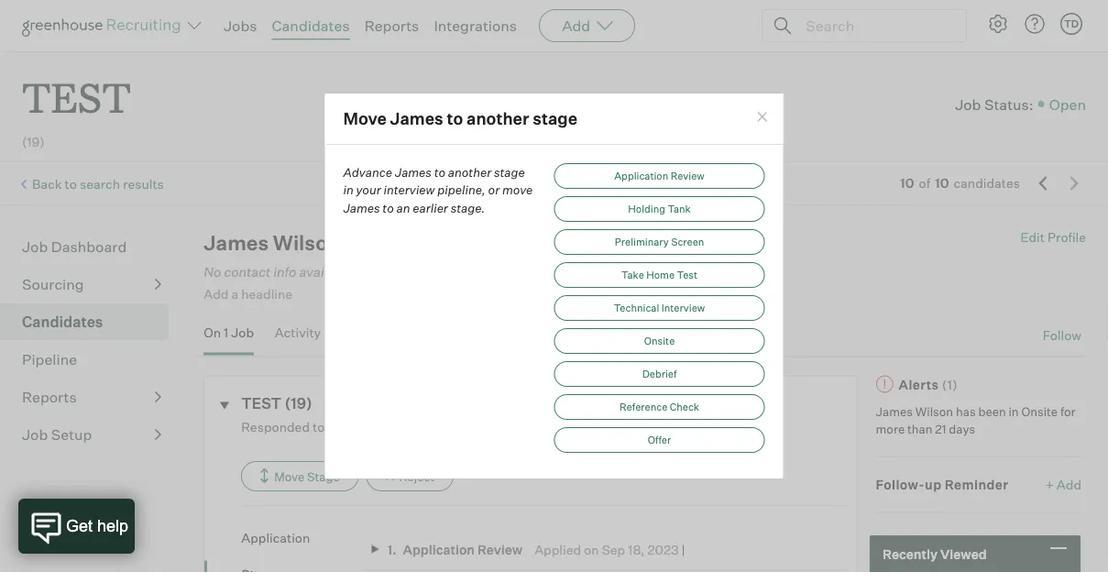 Task type: locate. For each thing, give the bounding box(es) containing it.
1 vertical spatial (19)
[[285, 394, 312, 412]]

2 10 from the left
[[935, 175, 949, 191]]

1 vertical spatial onsite
[[1022, 404, 1058, 418]]

move inside button
[[274, 469, 305, 483]]

1 vertical spatial wilson
[[916, 404, 954, 418]]

integrations
[[434, 17, 517, 35]]

configure image
[[987, 13, 1009, 35]]

10
[[900, 175, 914, 191], [935, 175, 949, 191]]

status:
[[985, 95, 1034, 113]]

application
[[615, 169, 669, 182], [241, 530, 310, 546], [403, 541, 475, 557]]

wilson inside james wilson has been in onsite for more than 21 days
[[916, 404, 954, 418]]

test down "greenhouse recruiting" image
[[22, 70, 131, 124]]

candidates link up the 'pipeline' link
[[22, 311, 161, 333]]

an down interview
[[397, 200, 410, 215]]

job setup link
[[22, 424, 161, 446]]

0 vertical spatial onsite
[[644, 334, 675, 347]]

activity
[[275, 324, 321, 340]]

recently
[[883, 546, 938, 562]]

1 vertical spatial a
[[915, 532, 922, 548]]

1 horizontal spatial onsite
[[1022, 404, 1058, 418]]

10 left of at top right
[[900, 175, 914, 191]]

follow
[[1043, 327, 1082, 343]]

move inside dialog
[[343, 108, 387, 129]]

back
[[32, 176, 62, 192]]

1 horizontal spatial reports
[[365, 17, 419, 35]]

0 vertical spatial add
[[562, 17, 591, 35]]

wilson inside james wilson no contact info available add a headline
[[273, 230, 340, 256]]

0 horizontal spatial reports
[[22, 388, 77, 406]]

1 horizontal spatial in
[[1009, 404, 1019, 418]]

alerts (1)
[[899, 376, 958, 392]]

(1)
[[942, 376, 958, 392]]

setup
[[51, 426, 92, 444]]

2 vertical spatial add
[[1057, 477, 1082, 493]]

0 vertical spatial move
[[343, 108, 387, 129]]

0 horizontal spatial (19)
[[22, 134, 45, 150]]

1 horizontal spatial test
[[241, 394, 282, 412]]

follow-
[[876, 477, 925, 493]]

test link
[[22, 51, 131, 128]]

move
[[343, 108, 387, 129], [274, 469, 305, 483]]

james inside james wilson no contact info available add a headline
[[204, 230, 269, 256]]

Search text field
[[801, 12, 950, 39]]

reference check
[[620, 400, 699, 413]]

0 vertical spatial candidates
[[272, 17, 350, 35]]

reminder
[[945, 477, 1009, 493]]

reports
[[365, 17, 419, 35], [22, 388, 77, 406]]

jobs
[[224, 17, 257, 35]]

+ add
[[1046, 477, 1082, 493]]

0 horizontal spatial wilson
[[273, 230, 340, 256]]

0 horizontal spatial reports link
[[22, 386, 161, 408]]

job up sourcing
[[22, 238, 48, 256]]

candidates link
[[272, 17, 350, 35], [22, 311, 161, 333]]

0 vertical spatial on
[[363, 418, 378, 434]]

another up pipeline,
[[448, 164, 492, 179]]

0 horizontal spatial candidates link
[[22, 311, 161, 333]]

a left note
[[915, 532, 922, 548]]

0 horizontal spatial onsite
[[644, 334, 675, 347]]

0 vertical spatial stage
[[533, 108, 578, 129]]

activity feed link
[[275, 324, 353, 351]]

reports down pipeline
[[22, 388, 77, 406]]

application inside move james to another stage dialog
[[615, 169, 669, 182]]

application down move stage button
[[241, 530, 310, 546]]

move left stage
[[274, 469, 305, 483]]

0 horizontal spatial a
[[231, 286, 239, 302]]

1 vertical spatial on
[[584, 541, 599, 557]]

application link
[[241, 529, 363, 547]]

onsite left for on the right bottom of page
[[1022, 404, 1058, 418]]

test up responded
[[241, 394, 282, 412]]

1 vertical spatial in
[[1009, 404, 1019, 418]]

1 vertical spatial candidates link
[[22, 311, 161, 333]]

edit profile
[[1021, 229, 1086, 245]]

job left status:
[[955, 95, 981, 113]]

|
[[682, 541, 685, 557]]

offer
[[648, 433, 671, 446]]

review up tank
[[671, 169, 705, 182]]

to
[[447, 108, 463, 129], [434, 164, 446, 179], [65, 176, 77, 192], [383, 200, 394, 215], [313, 418, 325, 434]]

10 of 10 candidates
[[900, 175, 1020, 191]]

in right been
[[1009, 404, 1019, 418]]

open
[[1049, 95, 1086, 113]]

0 vertical spatial review
[[671, 169, 705, 182]]

0 vertical spatial another
[[467, 108, 529, 129]]

another inside 'advance james to another stage in your interview pipeline, or move james to an earlier stage.'
[[448, 164, 492, 179]]

follow-up reminder
[[876, 477, 1009, 493]]

0 vertical spatial in
[[343, 182, 354, 197]]

on for ad
[[363, 418, 378, 434]]

application up holding
[[615, 169, 669, 182]]

0 horizontal spatial review
[[478, 541, 523, 557]]

1 horizontal spatial candidates link
[[272, 17, 350, 35]]

0 horizontal spatial stage
[[494, 164, 525, 179]]

headline
[[241, 286, 293, 302]]

0 vertical spatial an
[[397, 200, 410, 215]]

1 vertical spatial another
[[448, 164, 492, 179]]

move stage button
[[241, 461, 359, 491]]

1 vertical spatial move
[[274, 469, 305, 483]]

an left ad
[[328, 418, 342, 434]]

reports link up job setup link
[[22, 386, 161, 408]]

test (19)
[[241, 394, 312, 412]]

(19) up responded
[[285, 394, 312, 412]]

a down contact
[[231, 286, 239, 302]]

candidates down sourcing
[[22, 313, 103, 331]]

0 vertical spatial (19)
[[22, 134, 45, 150]]

1 horizontal spatial move
[[343, 108, 387, 129]]

0 horizontal spatial candidates
[[22, 313, 103, 331]]

candidates link right jobs link
[[272, 17, 350, 35]]

james inside james wilson has been in onsite for more than 21 days
[[876, 404, 913, 418]]

1 vertical spatial reports
[[22, 388, 77, 406]]

in left the your
[[343, 182, 354, 197]]

0 horizontal spatial on
[[363, 418, 378, 434]]

1 horizontal spatial add
[[562, 17, 591, 35]]

review left the applied
[[478, 541, 523, 557]]

1. application review applied on  sep 18, 2023 |
[[387, 541, 685, 557]]

review
[[671, 169, 705, 182], [478, 541, 523, 557]]

reports left integrations
[[365, 17, 419, 35]]

responded to an ad on indeed (test dummy)
[[241, 418, 514, 434]]

application for application review
[[615, 169, 669, 182]]

job inside job setup link
[[22, 426, 48, 444]]

jobs link
[[224, 17, 257, 35]]

(19) up the back
[[22, 134, 45, 150]]

holding tank
[[628, 202, 691, 215]]

0 horizontal spatial an
[[328, 418, 342, 434]]

candidates right jobs link
[[272, 17, 350, 35]]

0 vertical spatial test
[[22, 70, 131, 124]]

1 vertical spatial an
[[328, 418, 342, 434]]

job
[[955, 95, 981, 113], [22, 238, 48, 256], [231, 324, 254, 340], [22, 426, 48, 444]]

pipeline link
[[22, 349, 161, 371]]

job setup
[[22, 426, 92, 444]]

onsite inside move james to another stage dialog
[[644, 334, 675, 347]]

reports link left integrations
[[365, 17, 419, 35]]

sourcing link
[[22, 273, 161, 295]]

0 horizontal spatial 10
[[900, 175, 914, 191]]

close image
[[755, 110, 770, 124]]

results
[[123, 176, 164, 192]]

job left setup
[[22, 426, 48, 444]]

10 right of at top right
[[935, 175, 949, 191]]

1
[[224, 324, 228, 340]]

up
[[925, 477, 942, 493]]

make
[[876, 532, 911, 548]]

stage for advance james to another stage in your interview pipeline, or move james to an earlier stage.
[[494, 164, 525, 179]]

job right '1'
[[231, 324, 254, 340]]

wilson up 21
[[916, 404, 954, 418]]

wilson up available
[[273, 230, 340, 256]]

0 horizontal spatial add
[[204, 286, 229, 302]]

1 horizontal spatial stage
[[533, 108, 578, 129]]

follow link
[[1043, 326, 1082, 344]]

0 vertical spatial wilson
[[273, 230, 340, 256]]

test
[[22, 70, 131, 124], [241, 394, 282, 412]]

1 vertical spatial stage
[[494, 164, 525, 179]]

0 horizontal spatial test
[[22, 70, 131, 124]]

1 vertical spatial candidates
[[22, 313, 103, 331]]

a inside james wilson no contact info available add a headline
[[231, 286, 239, 302]]

application right 1.
[[403, 541, 475, 557]]

than
[[908, 422, 933, 436]]

1 horizontal spatial review
[[671, 169, 705, 182]]

on left sep in the right bottom of the page
[[584, 541, 599, 557]]

1 horizontal spatial 10
[[935, 175, 949, 191]]

1 horizontal spatial an
[[397, 200, 410, 215]]

onsite
[[644, 334, 675, 347], [1022, 404, 1058, 418]]

another up or
[[467, 108, 529, 129]]

an
[[397, 200, 410, 215], [328, 418, 342, 434]]

add inside james wilson no contact info available add a headline
[[204, 286, 229, 302]]

add inside popup button
[[562, 17, 591, 35]]

application for application
[[241, 530, 310, 546]]

1 vertical spatial reports link
[[22, 386, 161, 408]]

james
[[390, 108, 443, 129], [395, 164, 432, 179], [343, 200, 380, 215], [204, 230, 269, 256], [876, 404, 913, 418]]

for
[[1061, 404, 1076, 418]]

move up advance
[[343, 108, 387, 129]]

on 1 job
[[204, 324, 254, 340]]

1 horizontal spatial candidates
[[272, 17, 350, 35]]

1 vertical spatial add
[[204, 286, 229, 302]]

2 horizontal spatial application
[[615, 169, 669, 182]]

integrations link
[[434, 17, 517, 35]]

job for job dashboard
[[22, 238, 48, 256]]

move james to another stage
[[343, 108, 578, 129]]

of
[[919, 175, 931, 191]]

add
[[562, 17, 591, 35], [204, 286, 229, 302], [1057, 477, 1082, 493]]

18,
[[628, 541, 645, 557]]

(test
[[425, 418, 456, 434]]

1 vertical spatial test
[[241, 394, 282, 412]]

wilson
[[273, 230, 340, 256], [916, 404, 954, 418]]

james wilson no contact info available add a headline
[[204, 230, 354, 302]]

another for advance james to another stage in your interview pipeline, or move james to an earlier stage.
[[448, 164, 492, 179]]

make a note
[[876, 532, 957, 548]]

onsite down technical interview
[[644, 334, 675, 347]]

edit profile link
[[1021, 229, 1086, 245]]

job inside job dashboard link
[[22, 238, 48, 256]]

back to search results
[[32, 176, 164, 192]]

1 vertical spatial review
[[478, 541, 523, 557]]

0 horizontal spatial application
[[241, 530, 310, 546]]

1 horizontal spatial wilson
[[916, 404, 954, 418]]

job inside on 1 job link
[[231, 324, 254, 340]]

has
[[956, 404, 976, 418]]

1 horizontal spatial on
[[584, 541, 599, 557]]

on right ad
[[363, 418, 378, 434]]

an inside 'advance james to another stage in your interview pipeline, or move james to an earlier stage.'
[[397, 200, 410, 215]]

stage inside 'advance james to another stage in your interview pipeline, or move james to an earlier stage.'
[[494, 164, 525, 179]]

2 horizontal spatial add
[[1057, 477, 1082, 493]]

0 horizontal spatial move
[[274, 469, 305, 483]]

0 vertical spatial reports link
[[365, 17, 419, 35]]

move stage
[[274, 469, 340, 483]]

0 vertical spatial a
[[231, 286, 239, 302]]

0 horizontal spatial in
[[343, 182, 354, 197]]



Task type: describe. For each thing, give the bounding box(es) containing it.
responded
[[241, 418, 310, 434]]

applied
[[535, 541, 581, 557]]

tank
[[668, 202, 691, 215]]

1 horizontal spatial a
[[915, 532, 922, 548]]

indeed
[[381, 418, 422, 434]]

pipeline
[[22, 350, 77, 369]]

td
[[1064, 17, 1079, 30]]

job status:
[[955, 95, 1034, 113]]

ad
[[345, 418, 360, 434]]

job for job status:
[[955, 95, 981, 113]]

wilson for james wilson no contact info available add a headline
[[273, 230, 340, 256]]

move for move stage
[[274, 469, 305, 483]]

2023
[[648, 541, 679, 557]]

note
[[925, 532, 957, 548]]

stage
[[307, 469, 340, 483]]

review inside move james to another stage dialog
[[671, 169, 705, 182]]

profile
[[1048, 229, 1086, 245]]

take home test
[[622, 268, 698, 281]]

james wilson has been in onsite for more than 21 days
[[876, 404, 1076, 436]]

0 vertical spatial candidates link
[[272, 17, 350, 35]]

your
[[356, 182, 381, 197]]

been
[[979, 404, 1006, 418]]

test for test (19)
[[241, 394, 282, 412]]

advance james to another stage in your interview pipeline, or move james to an earlier stage.
[[343, 164, 533, 215]]

home
[[646, 268, 675, 281]]

alerts
[[899, 376, 939, 392]]

screen
[[671, 235, 704, 248]]

+ add link
[[1046, 476, 1082, 494]]

add button
[[539, 9, 636, 42]]

in inside james wilson has been in onsite for more than 21 days
[[1009, 404, 1019, 418]]

test for test
[[22, 70, 131, 124]]

back to search results link
[[32, 176, 164, 192]]

onsite inside james wilson has been in onsite for more than 21 days
[[1022, 404, 1058, 418]]

interview
[[384, 182, 435, 197]]

available
[[299, 263, 354, 280]]

take
[[622, 268, 644, 281]]

+
[[1046, 477, 1054, 493]]

1 horizontal spatial (19)
[[285, 394, 312, 412]]

earlier
[[413, 200, 448, 215]]

another for move james to another stage
[[467, 108, 529, 129]]

holding
[[628, 202, 666, 215]]

greenhouse recruiting image
[[22, 15, 187, 37]]

0 vertical spatial reports
[[365, 17, 419, 35]]

debrief
[[642, 367, 677, 380]]

21
[[935, 422, 947, 436]]

pipeline,
[[438, 182, 486, 197]]

recently viewed
[[883, 546, 987, 562]]

sourcing
[[22, 275, 84, 294]]

reject button
[[366, 461, 454, 491]]

1 10 from the left
[[900, 175, 914, 191]]

1 horizontal spatial application
[[403, 541, 475, 557]]

1.
[[387, 541, 397, 557]]

on for applied
[[584, 541, 599, 557]]

1 horizontal spatial reports link
[[365, 17, 419, 35]]

feed
[[324, 324, 353, 340]]

viewed
[[941, 546, 987, 562]]

job for job setup
[[22, 426, 48, 444]]

wilson for james wilson has been in onsite for more than 21 days
[[916, 404, 954, 418]]

dashboard
[[51, 238, 127, 256]]

stage.
[[451, 200, 485, 215]]

sep
[[602, 541, 625, 557]]

check
[[670, 400, 699, 413]]

days
[[949, 422, 976, 436]]

edit
[[1021, 229, 1045, 245]]

contact
[[224, 263, 271, 280]]

info
[[273, 263, 296, 280]]

@mentions link
[[1024, 531, 1082, 549]]

interview
[[662, 301, 705, 314]]

search
[[80, 176, 120, 192]]

application review
[[615, 169, 705, 182]]

or
[[488, 182, 500, 197]]

stage for move james to another stage
[[533, 108, 578, 129]]

more
[[876, 422, 905, 436]]

in inside 'advance james to another stage in your interview pipeline, or move james to an earlier stage.'
[[343, 182, 354, 197]]

on
[[204, 324, 221, 340]]

activity feed
[[275, 324, 353, 340]]

preliminary
[[615, 235, 669, 248]]

advance
[[343, 164, 392, 179]]

candidates
[[954, 175, 1020, 191]]

job dashboard
[[22, 238, 127, 256]]

move for move james to another stage
[[343, 108, 387, 129]]

test
[[677, 268, 698, 281]]

td button
[[1061, 13, 1083, 35]]

@mentions
[[1024, 533, 1082, 547]]

on 1 job link
[[204, 324, 254, 351]]

technical
[[614, 301, 659, 314]]

move james to another stage dialog
[[324, 93, 784, 479]]

technical interview
[[614, 301, 705, 314]]

dummy)
[[459, 418, 511, 434]]

job dashboard link
[[22, 236, 161, 258]]



Task type: vqa. For each thing, say whether or not it's contained in the screenshot.
leftmost Onsite
yes



